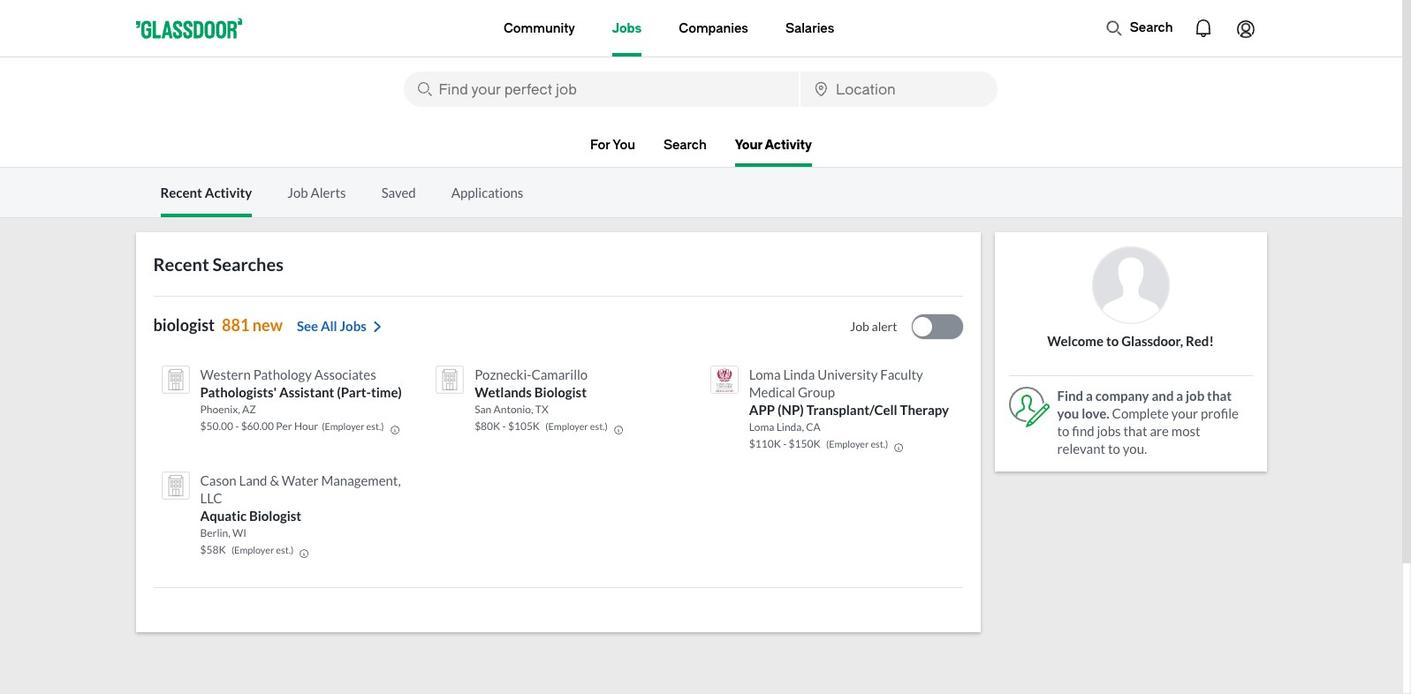 Task type: describe. For each thing, give the bounding box(es) containing it.
(np)
[[778, 402, 804, 418]]

az
[[242, 403, 256, 416]]

2 vertical spatial to
[[1108, 441, 1121, 457]]

hour
[[294, 420, 318, 433]]

find
[[1072, 423, 1095, 439]]

recent activity link
[[160, 185, 252, 217]]

companies
[[679, 21, 748, 36]]

loma linda university faculty medical group logo image
[[710, 366, 739, 394]]

therapy
[[900, 402, 949, 418]]

companies link
[[679, 0, 748, 57]]

2 loma from the top
[[749, 421, 775, 434]]

you
[[613, 138, 635, 153]]

are
[[1150, 423, 1169, 439]]

welcome
[[1048, 333, 1104, 349]]

- for san
[[502, 420, 506, 433]]

that for jobs
[[1124, 423, 1148, 439]]

1 horizontal spatial jobs
[[612, 21, 642, 36]]

poznecki-
[[475, 367, 532, 383]]

$50.00
[[200, 420, 233, 433]]

red!
[[1186, 333, 1214, 349]]

2 a from the left
[[1177, 388, 1184, 404]]

berlin,
[[200, 527, 230, 540]]

your activity link
[[735, 138, 812, 167]]

job alert
[[850, 319, 898, 334]]

water
[[282, 473, 319, 489]]

linda,
[[777, 421, 804, 434]]

(employer inside $50.00 - $60.00 per hour (employer est.)
[[322, 421, 365, 432]]

0 vertical spatial to
[[1106, 333, 1119, 349]]

see
[[297, 318, 318, 334]]

&
[[270, 473, 279, 489]]

$110k - $150k (employer est.)
[[749, 437, 889, 451]]

job alerts
[[288, 185, 346, 201]]

salaries link
[[786, 0, 835, 57]]

est.) inside $58k (employer est.)
[[276, 544, 294, 556]]

$80k - $105k (employer est.)
[[475, 420, 608, 433]]

search inside search button
[[1130, 20, 1173, 35]]

- for assistant
[[235, 420, 239, 433]]

relevant
[[1057, 441, 1106, 457]]

(employer inside $58k (employer est.)
[[231, 544, 274, 556]]

(employer inside $80k - $105k (employer est.)
[[546, 421, 588, 432]]

biologist inside cason land & water management, llc aquatic biologist berlin, wi
[[249, 508, 302, 524]]

searches
[[213, 254, 284, 275]]

your
[[1172, 406, 1199, 422]]

for you link
[[590, 138, 635, 164]]

app
[[749, 402, 775, 418]]

faculty
[[880, 367, 923, 383]]

est.) inside $50.00 - $60.00 per hour (employer est.)
[[366, 421, 384, 432]]

biologist
[[153, 316, 215, 335]]

salaries
[[786, 21, 835, 36]]

land
[[239, 473, 267, 489]]

see all jobs link
[[297, 318, 384, 336]]

activity for your activity
[[765, 138, 812, 153]]

company
[[1096, 388, 1150, 404]]

for you
[[590, 138, 635, 153]]

wetlands
[[475, 384, 532, 400]]

1 vertical spatial to
[[1057, 423, 1070, 439]]

camarillo
[[532, 367, 588, 383]]

pathologists'
[[200, 384, 277, 400]]

find
[[1057, 388, 1084, 404]]

none field "search location"
[[801, 72, 997, 107]]

that for job
[[1207, 388, 1232, 404]]

recent for recent activity
[[160, 185, 202, 201]]

transplant/cell
[[807, 402, 898, 418]]

recent activity
[[160, 185, 252, 201]]

(employer inside $110k - $150k (employer est.)
[[826, 438, 869, 450]]

llc
[[200, 490, 222, 506]]

applications link
[[451, 185, 524, 201]]

complete your profile to find jobs that are most relevant to you.
[[1057, 406, 1239, 457]]

pathology
[[253, 367, 312, 383]]

wi
[[233, 527, 247, 540]]

1 vertical spatial search
[[664, 138, 707, 153]]

find a company and a job that you love.
[[1057, 388, 1232, 422]]

$80k
[[475, 420, 500, 433]]

all
[[321, 318, 337, 334]]



Task type: vqa. For each thing, say whether or not it's contained in the screenshot.


Task type: locate. For each thing, give the bounding box(es) containing it.
job left the "alerts"
[[288, 185, 308, 201]]

search button
[[1097, 11, 1182, 46]]

to down you at the bottom of the page
[[1057, 423, 1070, 439]]

2 none field from the left
[[801, 72, 997, 107]]

university
[[818, 367, 878, 383]]

est.) inside $80k - $105k (employer est.)
[[590, 421, 608, 432]]

est.) down time)
[[366, 421, 384, 432]]

loma linda university faculty medical group app (np) transplant/cell therapy loma linda, ca
[[749, 367, 949, 434]]

activity for recent activity
[[205, 185, 252, 201]]

1 horizontal spatial that
[[1207, 388, 1232, 404]]

(part-
[[337, 384, 371, 400]]

0 vertical spatial that
[[1207, 388, 1232, 404]]

western pathology associates pathologists' assistant (part-time) phoenix, az
[[200, 367, 402, 416]]

saved link
[[381, 185, 416, 201]]

est.) right $105k
[[590, 421, 608, 432]]

you.
[[1123, 441, 1147, 457]]

loma
[[749, 367, 781, 383], [749, 421, 775, 434]]

1 horizontal spatial biologist
[[535, 384, 587, 400]]

none field the search keyword
[[403, 72, 799, 107]]

1 horizontal spatial none field
[[801, 72, 997, 107]]

1 vertical spatial job
[[850, 319, 870, 334]]

est.) down transplant/cell
[[871, 438, 889, 450]]

1 horizontal spatial a
[[1177, 388, 1184, 404]]

that inside complete your profile to find jobs that are most relevant to you.
[[1124, 423, 1148, 439]]

complete
[[1112, 406, 1169, 422]]

job
[[288, 185, 308, 201], [850, 319, 870, 334]]

jobs right the all
[[340, 318, 367, 334]]

1 a from the left
[[1086, 388, 1093, 404]]

that
[[1207, 388, 1232, 404], [1124, 423, 1148, 439]]

search link
[[664, 138, 707, 164]]

1 horizontal spatial activity
[[765, 138, 812, 153]]

$50.00 - $60.00 per hour (employer est.)
[[200, 420, 384, 433]]

new
[[253, 316, 283, 335]]

activity right your
[[765, 138, 812, 153]]

a up the "love."
[[1086, 388, 1093, 404]]

1 horizontal spatial job
[[850, 319, 870, 334]]

1 vertical spatial jobs
[[340, 318, 367, 334]]

$60.00
[[241, 420, 274, 433]]

associates
[[314, 367, 376, 383]]

western
[[200, 367, 251, 383]]

1 vertical spatial recent
[[153, 254, 209, 275]]

to down jobs
[[1108, 441, 1121, 457]]

cason land & water management, llc aquatic biologist berlin, wi
[[200, 473, 401, 540]]

0 horizontal spatial -
[[235, 420, 239, 433]]

biologist down the camarillo
[[535, 384, 587, 400]]

1 vertical spatial biologist
[[249, 508, 302, 524]]

0 vertical spatial loma
[[749, 367, 781, 383]]

None field
[[403, 72, 799, 107], [801, 72, 997, 107]]

$58k
[[200, 544, 226, 557]]

community link
[[504, 0, 575, 57]]

jobs
[[612, 21, 642, 36], [340, 318, 367, 334]]

most
[[1172, 423, 1201, 439]]

2 horizontal spatial -
[[783, 437, 787, 451]]

(employer down transplant/cell
[[826, 438, 869, 450]]

$105k
[[508, 420, 540, 433]]

medical
[[749, 384, 796, 400]]

job left alert
[[850, 319, 870, 334]]

- down linda,
[[783, 437, 787, 451]]

jobs
[[1097, 423, 1121, 439]]

you
[[1057, 406, 1079, 422]]

1 horizontal spatial search
[[1130, 20, 1173, 35]]

Search keyword field
[[403, 72, 799, 107]]

linda
[[783, 367, 815, 383]]

activity up recent searches
[[205, 185, 252, 201]]

0 vertical spatial jobs
[[612, 21, 642, 36]]

$110k
[[749, 437, 781, 451]]

job
[[1186, 388, 1205, 404]]

(employer
[[322, 421, 365, 432], [546, 421, 588, 432], [826, 438, 869, 450], [231, 544, 274, 556]]

recent up biologist
[[153, 254, 209, 275]]

0 horizontal spatial none field
[[403, 72, 799, 107]]

- right $80k in the bottom of the page
[[502, 420, 506, 433]]

cason
[[200, 473, 236, 489]]

san
[[475, 403, 492, 416]]

0 vertical spatial job
[[288, 185, 308, 201]]

community
[[504, 21, 575, 36]]

to
[[1106, 333, 1119, 349], [1057, 423, 1070, 439], [1108, 441, 1121, 457]]

0 vertical spatial recent
[[160, 185, 202, 201]]

and
[[1152, 388, 1174, 404]]

assistant
[[279, 384, 334, 400]]

job alerts link
[[288, 185, 346, 201]]

881
[[222, 316, 250, 335]]

1 loma from the top
[[749, 367, 781, 383]]

profile
[[1201, 406, 1239, 422]]

0 horizontal spatial a
[[1086, 388, 1093, 404]]

loma up medical
[[749, 367, 781, 383]]

1 vertical spatial loma
[[749, 421, 775, 434]]

poznecki-camarillo wetlands biologist san antonio, tx
[[475, 367, 588, 416]]

antonio,
[[494, 403, 533, 416]]

(employer down tx
[[546, 421, 588, 432]]

0 vertical spatial activity
[[765, 138, 812, 153]]

alerts
[[311, 185, 346, 201]]

biologist down &
[[249, 508, 302, 524]]

$58k (employer est.)
[[200, 544, 294, 557]]

1 vertical spatial that
[[1124, 423, 1148, 439]]

-
[[235, 420, 239, 433], [502, 420, 506, 433], [783, 437, 787, 451]]

a
[[1086, 388, 1093, 404], [1177, 388, 1184, 404]]

biologist
[[535, 384, 587, 400], [249, 508, 302, 524]]

0 horizontal spatial activity
[[205, 185, 252, 201]]

for
[[590, 138, 610, 153]]

est.) down cason land & water management, llc aquatic biologist berlin, wi
[[276, 544, 294, 556]]

(employer down (part-
[[322, 421, 365, 432]]

job for job alert
[[850, 319, 870, 334]]

recent for recent searches
[[153, 254, 209, 275]]

jobs up the search keyword field
[[612, 21, 642, 36]]

per
[[276, 420, 292, 433]]

(employer down wi
[[231, 544, 274, 556]]

1 vertical spatial activity
[[205, 185, 252, 201]]

love.
[[1082, 406, 1110, 422]]

1 none field from the left
[[403, 72, 799, 107]]

recent
[[160, 185, 202, 201], [153, 254, 209, 275]]

to right welcome
[[1106, 333, 1119, 349]]

welcome to glassdoor, red!
[[1048, 333, 1214, 349]]

est.) inside $110k - $150k (employer est.)
[[871, 438, 889, 450]]

activity inside 'link'
[[765, 138, 812, 153]]

saved
[[381, 185, 416, 201]]

search
[[1130, 20, 1173, 35], [664, 138, 707, 153]]

biologist inside poznecki-camarillo wetlands biologist san antonio, tx
[[535, 384, 587, 400]]

0 vertical spatial biologist
[[535, 384, 587, 400]]

phoenix,
[[200, 403, 240, 416]]

- right "$50.00"
[[235, 420, 239, 433]]

0 horizontal spatial search
[[664, 138, 707, 153]]

job for job alerts
[[288, 185, 308, 201]]

Search location field
[[801, 72, 997, 107]]

that up you.
[[1124, 423, 1148, 439]]

- for medical
[[783, 437, 787, 451]]

glassdoor,
[[1122, 333, 1184, 349]]

0 horizontal spatial job
[[288, 185, 308, 201]]

1 horizontal spatial -
[[502, 420, 506, 433]]

ca
[[806, 421, 821, 434]]

tx
[[535, 403, 549, 416]]

that up the profile
[[1207, 388, 1232, 404]]

recent up recent searches
[[160, 185, 202, 201]]

biologist 881 new
[[153, 316, 283, 335]]

jobs link
[[612, 0, 642, 57]]

0 vertical spatial search
[[1130, 20, 1173, 35]]

0 horizontal spatial that
[[1124, 423, 1148, 439]]

a left job at the bottom
[[1177, 388, 1184, 404]]

0 horizontal spatial biologist
[[249, 508, 302, 524]]

aquatic
[[200, 508, 247, 524]]

0 horizontal spatial jobs
[[340, 318, 367, 334]]

applications
[[451, 185, 524, 201]]

loma up $110k
[[749, 421, 775, 434]]

your activity
[[735, 138, 812, 153]]

alert
[[872, 319, 898, 334]]

your
[[735, 138, 763, 153]]

see all jobs
[[297, 318, 367, 334]]

time)
[[371, 384, 402, 400]]

that inside find a company and a job that you love.
[[1207, 388, 1232, 404]]

recent searches
[[153, 254, 284, 275]]

$150k
[[789, 437, 821, 451]]

activity
[[765, 138, 812, 153], [205, 185, 252, 201]]



